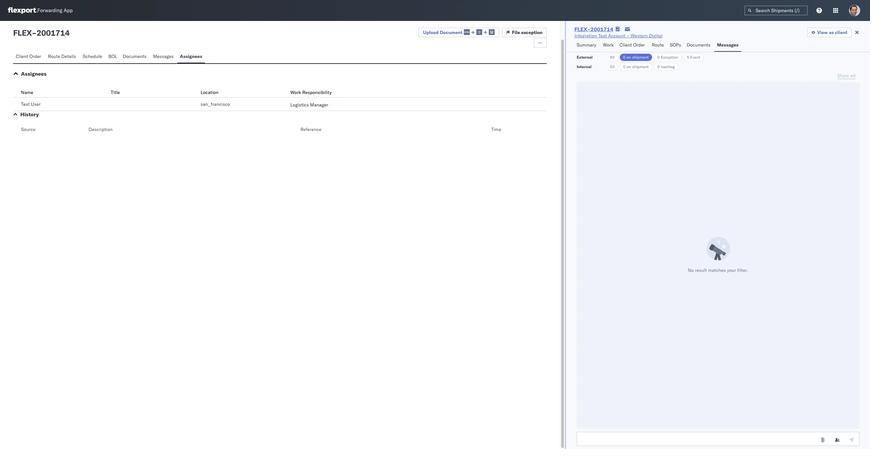 Task type: vqa. For each thing, say whether or not it's contained in the screenshot.
ORDER corresponding to Client Order 'button' to the right
yes



Task type: describe. For each thing, give the bounding box(es) containing it.
0 horizontal spatial -
[[32, 28, 37, 38]]

order for client order button to the left
[[29, 53, 41, 59]]

route details button
[[45, 51, 80, 63]]

0 on shipment for 0 hashtag
[[624, 64, 649, 69]]

schedule
[[83, 53, 102, 59]]

0 hashtag
[[658, 64, 675, 69]]

0 exception
[[658, 55, 679, 60]]

1 vertical spatial assignees
[[21, 71, 47, 77]]

test user
[[21, 101, 41, 107]]

1 horizontal spatial client order button
[[617, 39, 650, 52]]

document
[[440, 29, 463, 35]]

0 horizontal spatial client order button
[[13, 51, 45, 63]]

forwarding
[[37, 7, 62, 14]]

western
[[631, 33, 648, 39]]

view as client
[[818, 30, 848, 35]]

location
[[201, 90, 219, 95]]

san_francisco
[[201, 101, 230, 107]]

reference
[[301, 127, 322, 133]]

forwarding app
[[37, 7, 73, 14]]

flex
[[13, 28, 32, 38]]

0 on shipment for 0 exception
[[624, 55, 649, 60]]

user
[[31, 101, 41, 107]]

exception
[[661, 55, 679, 60]]

summary button
[[574, 39, 601, 52]]

route details
[[48, 53, 76, 59]]

logistics
[[291, 102, 309, 108]]

file exception
[[512, 30, 543, 35]]

client for rightmost client order button
[[620, 42, 632, 48]]

0 horizontal spatial messages button
[[151, 51, 177, 63]]

integration test account - western digital link
[[575, 32, 663, 39]]

file
[[512, 30, 520, 35]]

0 horizontal spatial documents
[[123, 53, 147, 59]]

as
[[829, 30, 834, 35]]

flex-
[[575, 26, 591, 32]]

client for client order button to the left
[[16, 53, 28, 59]]

flex - 2001714
[[13, 28, 70, 38]]

shipment for 0 hashtag
[[633, 64, 649, 69]]

upload document
[[423, 29, 463, 35]]

work for work
[[603, 42, 614, 48]]

5 event
[[687, 55, 701, 60]]

client
[[836, 30, 848, 35]]

client order for rightmost client order button
[[620, 42, 645, 48]]

view
[[818, 30, 828, 35]]

internal
[[577, 64, 592, 69]]

on for 0 exception
[[627, 55, 632, 60]]

forwarding app link
[[8, 7, 73, 14]]

no result matches your filter.
[[688, 268, 749, 274]]

client order for client order button to the left
[[16, 53, 41, 59]]

0 horizontal spatial 2001714
[[37, 28, 70, 38]]

upload
[[423, 29, 439, 35]]

all button for external
[[607, 53, 619, 61]]

1 vertical spatial assignees button
[[21, 71, 47, 77]]

app
[[64, 7, 73, 14]]



Task type: locate. For each thing, give the bounding box(es) containing it.
0 vertical spatial order
[[634, 42, 645, 48]]

flex-2001714
[[575, 26, 614, 32]]

0 vertical spatial client
[[620, 42, 632, 48]]

shipment left 0 hashtag
[[633, 64, 649, 69]]

route for route
[[652, 42, 664, 48]]

flex-2001714 link
[[575, 26, 614, 32]]

0 vertical spatial all
[[610, 55, 615, 60]]

documents button right bol
[[120, 51, 151, 63]]

documents right bol button
[[123, 53, 147, 59]]

matches
[[709, 268, 726, 274]]

1 horizontal spatial assignees
[[180, 53, 202, 59]]

integration test account - western digital
[[575, 33, 663, 39]]

order down western
[[634, 42, 645, 48]]

result
[[695, 268, 707, 274]]

manager
[[310, 102, 328, 108]]

test
[[599, 33, 607, 39], [21, 101, 30, 107]]

documents up event
[[687, 42, 711, 48]]

responsibility
[[302, 90, 332, 95]]

all for external
[[610, 55, 615, 60]]

1 vertical spatial work
[[291, 90, 301, 95]]

all
[[610, 55, 615, 60], [610, 64, 615, 69]]

Search Shipments (/) text field
[[745, 6, 808, 15]]

flexport. image
[[8, 7, 37, 14]]

route inside "button"
[[652, 42, 664, 48]]

order down flex - 2001714
[[29, 53, 41, 59]]

1 vertical spatial shipment
[[633, 64, 649, 69]]

client down flex
[[16, 53, 28, 59]]

shipment for 0 exception
[[633, 55, 649, 60]]

1 shipment from the top
[[633, 55, 649, 60]]

order for rightmost client order button
[[634, 42, 645, 48]]

sops
[[670, 42, 682, 48]]

logistics manager
[[291, 102, 328, 108]]

0 horizontal spatial client
[[16, 53, 28, 59]]

2 on from the top
[[627, 64, 632, 69]]

0 vertical spatial all button
[[607, 53, 619, 61]]

work up logistics
[[291, 90, 301, 95]]

test down "flex-2001714" link
[[599, 33, 607, 39]]

0 horizontal spatial documents button
[[120, 51, 151, 63]]

0 vertical spatial shipment
[[633, 55, 649, 60]]

account
[[609, 33, 626, 39]]

1 horizontal spatial documents
[[687, 42, 711, 48]]

documents
[[687, 42, 711, 48], [123, 53, 147, 59]]

shipment
[[633, 55, 649, 60], [633, 64, 649, 69]]

0 vertical spatial assignees button
[[177, 51, 205, 63]]

0 on shipment
[[624, 55, 649, 60], [624, 64, 649, 69]]

title
[[111, 90, 120, 95]]

0 vertical spatial client order
[[620, 42, 645, 48]]

2 shipment from the top
[[633, 64, 649, 69]]

messages for messages button to the right
[[718, 42, 739, 48]]

work
[[603, 42, 614, 48], [291, 90, 301, 95]]

-
[[32, 28, 37, 38], [627, 33, 630, 39]]

work inside button
[[603, 42, 614, 48]]

client order button down flex
[[13, 51, 45, 63]]

client order button
[[617, 39, 650, 52], [13, 51, 45, 63]]

1 vertical spatial documents
[[123, 53, 147, 59]]

1 horizontal spatial documents button
[[685, 39, 715, 52]]

0 on shipment down western
[[624, 55, 649, 60]]

0 horizontal spatial assignees
[[21, 71, 47, 77]]

client order
[[620, 42, 645, 48], [16, 53, 41, 59]]

- left western
[[627, 33, 630, 39]]

1 vertical spatial 0 on shipment
[[624, 64, 649, 69]]

0 horizontal spatial messages
[[153, 53, 174, 59]]

- down forwarding app link
[[32, 28, 37, 38]]

2 all button from the top
[[607, 63, 619, 71]]

external
[[577, 55, 593, 60]]

your
[[728, 268, 737, 274]]

client
[[620, 42, 632, 48], [16, 53, 28, 59]]

messages button
[[715, 39, 742, 52], [151, 51, 177, 63]]

- inside integration test account - western digital link
[[627, 33, 630, 39]]

route left details
[[48, 53, 60, 59]]

1 horizontal spatial -
[[627, 33, 630, 39]]

0 horizontal spatial client order
[[16, 53, 41, 59]]

route for route details
[[48, 53, 60, 59]]

work down account
[[603, 42, 614, 48]]

client order button down western
[[617, 39, 650, 52]]

messages
[[718, 42, 739, 48], [153, 53, 174, 59]]

file exception button
[[502, 28, 547, 37], [502, 28, 547, 37]]

route button
[[650, 39, 668, 52]]

0 vertical spatial assignees
[[180, 53, 202, 59]]

1 horizontal spatial client order
[[620, 42, 645, 48]]

all for internal
[[610, 64, 615, 69]]

0 vertical spatial 0 on shipment
[[624, 55, 649, 60]]

1 vertical spatial route
[[48, 53, 60, 59]]

0 on shipment left 0 hashtag
[[624, 64, 649, 69]]

event
[[691, 55, 701, 60]]

history button
[[20, 111, 39, 118]]

1 horizontal spatial route
[[652, 42, 664, 48]]

route
[[652, 42, 664, 48], [48, 53, 60, 59]]

work for work responsibility
[[291, 90, 301, 95]]

2 all from the top
[[610, 64, 615, 69]]

1 horizontal spatial messages button
[[715, 39, 742, 52]]

hashtag
[[661, 64, 675, 69]]

1 vertical spatial test
[[21, 101, 30, 107]]

0
[[624, 55, 626, 60], [658, 55, 660, 60], [624, 64, 626, 69], [658, 64, 660, 69]]

1 vertical spatial order
[[29, 53, 41, 59]]

upload document button
[[419, 28, 500, 37]]

0 vertical spatial on
[[627, 55, 632, 60]]

time
[[491, 127, 502, 133]]

1 horizontal spatial order
[[634, 42, 645, 48]]

1 on from the top
[[627, 55, 632, 60]]

all button for internal
[[607, 63, 619, 71]]

exception
[[522, 30, 543, 35]]

filter.
[[738, 268, 749, 274]]

client order down flex
[[16, 53, 41, 59]]

summary
[[577, 42, 597, 48]]

shipment down western
[[633, 55, 649, 60]]

name
[[21, 90, 33, 95]]

all button
[[607, 53, 619, 61], [607, 63, 619, 71]]

1 horizontal spatial messages
[[718, 42, 739, 48]]

work button
[[601, 39, 617, 52]]

details
[[61, 53, 76, 59]]

no
[[688, 268, 694, 274]]

1 vertical spatial messages
[[153, 53, 174, 59]]

None text field
[[577, 432, 860, 447]]

1 horizontal spatial work
[[603, 42, 614, 48]]

sops button
[[668, 39, 685, 52]]

2001714
[[591, 26, 614, 32], [37, 28, 70, 38]]

0 vertical spatial documents
[[687, 42, 711, 48]]

1 0 on shipment from the top
[[624, 55, 649, 60]]

assignees
[[180, 53, 202, 59], [21, 71, 47, 77]]

1 vertical spatial client
[[16, 53, 28, 59]]

0 vertical spatial work
[[603, 42, 614, 48]]

route down the digital
[[652, 42, 664, 48]]

work responsibility
[[291, 90, 332, 95]]

0 horizontal spatial order
[[29, 53, 41, 59]]

route inside button
[[48, 53, 60, 59]]

order
[[634, 42, 645, 48], [29, 53, 41, 59]]

client order down western
[[620, 42, 645, 48]]

view as client button
[[808, 28, 852, 37]]

2 0 on shipment from the top
[[624, 64, 649, 69]]

0 horizontal spatial assignees button
[[21, 71, 47, 77]]

history
[[20, 111, 39, 118]]

0 vertical spatial messages
[[718, 42, 739, 48]]

1 vertical spatial client order
[[16, 53, 41, 59]]

bol
[[109, 53, 117, 59]]

integration
[[575, 33, 597, 39]]

0 vertical spatial route
[[652, 42, 664, 48]]

bol button
[[106, 51, 120, 63]]

on
[[627, 55, 632, 60], [627, 64, 632, 69]]

1 horizontal spatial 2001714
[[591, 26, 614, 32]]

assignees button
[[177, 51, 205, 63], [21, 71, 47, 77]]

test left user
[[21, 101, 30, 107]]

0 horizontal spatial test
[[21, 101, 30, 107]]

0 vertical spatial test
[[599, 33, 607, 39]]

digital
[[649, 33, 663, 39]]

documents button
[[685, 39, 715, 52], [120, 51, 151, 63]]

1 vertical spatial on
[[627, 64, 632, 69]]

messages for leftmost messages button
[[153, 53, 174, 59]]

2001714 up account
[[591, 26, 614, 32]]

1 horizontal spatial test
[[599, 33, 607, 39]]

0 horizontal spatial route
[[48, 53, 60, 59]]

1 vertical spatial all button
[[607, 63, 619, 71]]

1 horizontal spatial client
[[620, 42, 632, 48]]

description
[[89, 127, 113, 133]]

2001714 down forwarding app
[[37, 28, 70, 38]]

5
[[687, 55, 690, 60]]

documents button up event
[[685, 39, 715, 52]]

1 all from the top
[[610, 55, 615, 60]]

1 vertical spatial all
[[610, 64, 615, 69]]

1 horizontal spatial assignees button
[[177, 51, 205, 63]]

1 all button from the top
[[607, 53, 619, 61]]

source
[[21, 127, 35, 133]]

on for 0 hashtag
[[627, 64, 632, 69]]

0 horizontal spatial work
[[291, 90, 301, 95]]

client down 'integration test account - western digital'
[[620, 42, 632, 48]]

schedule button
[[80, 51, 106, 63]]



